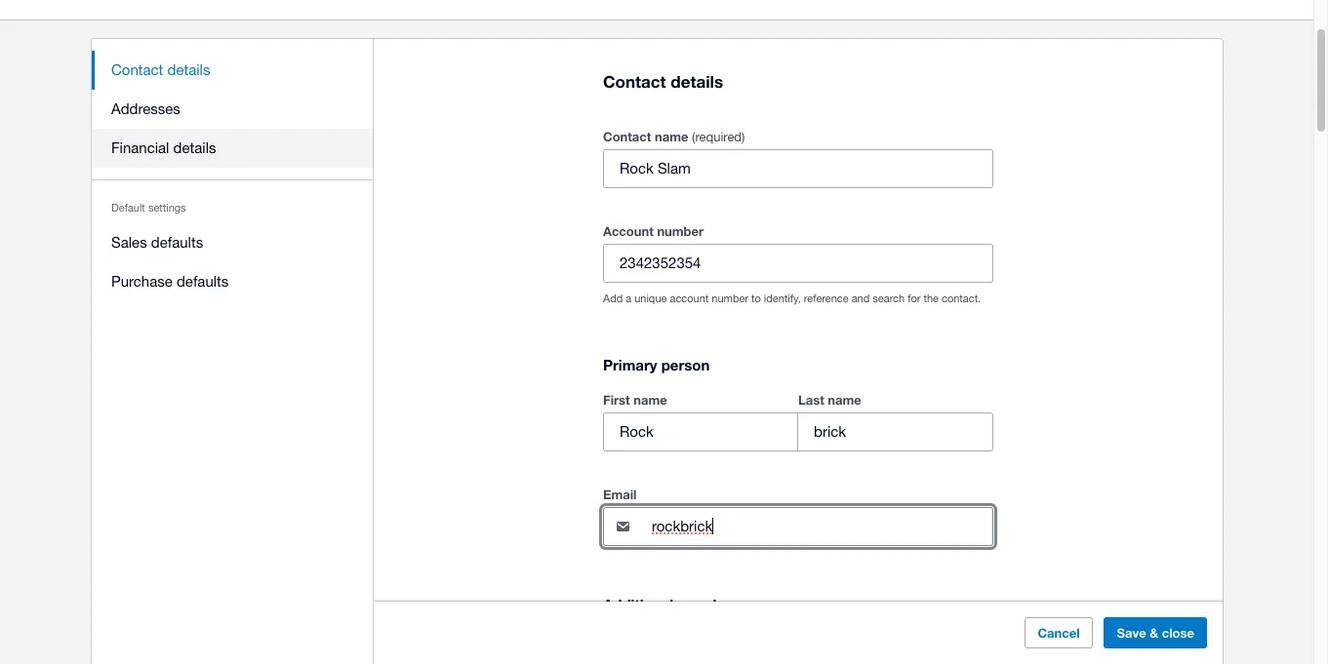 Task type: describe. For each thing, give the bounding box(es) containing it.
contact name (required)
[[603, 129, 745, 145]]

last
[[799, 393, 825, 408]]

unique
[[635, 293, 667, 305]]

and
[[852, 293, 870, 305]]

0 horizontal spatial contact details
[[111, 62, 210, 78]]

1 horizontal spatial contact details
[[603, 71, 723, 92]]

details for contact details link
[[167, 62, 210, 78]]

contact.
[[942, 293, 981, 305]]

to
[[752, 293, 761, 305]]

additional
[[603, 597, 674, 614]]

financial
[[111, 140, 169, 156]]

primary
[[603, 357, 658, 374]]

save & close button
[[1105, 618, 1208, 649]]

reference
[[804, 293, 849, 305]]

purchase
[[111, 273, 173, 290]]

financial details
[[111, 140, 216, 156]]

sales defaults
[[111, 234, 203, 251]]

contact up 'addresses' on the left top of the page
[[111, 62, 163, 78]]

1 horizontal spatial number
[[712, 293, 749, 305]]

Last name field
[[799, 414, 993, 451]]

identify,
[[764, 293, 801, 305]]

purchase defaults link
[[92, 263, 374, 302]]

addresses
[[111, 101, 180, 117]]

A business or person's name field
[[604, 151, 993, 188]]

details for financial details link
[[173, 140, 216, 156]]

default
[[111, 202, 145, 214]]

sales
[[111, 234, 147, 251]]

defaults for sales defaults
[[151, 234, 203, 251]]

name for last
[[828, 393, 862, 408]]

contact up contact name (required)
[[603, 71, 666, 92]]

person
[[662, 357, 710, 374]]

add a unique account number to identify, reference and search for the contact.
[[603, 293, 981, 305]]

&
[[1150, 626, 1159, 641]]

contact details link
[[92, 51, 374, 90]]

defaults for purchase defaults
[[177, 273, 229, 290]]



Task type: vqa. For each thing, say whether or not it's contained in the screenshot.
Contact NAME
yes



Task type: locate. For each thing, give the bounding box(es) containing it.
defaults
[[151, 234, 203, 251], [177, 273, 229, 290]]

first name
[[603, 393, 667, 408]]

first
[[603, 393, 630, 408]]

1 vertical spatial number
[[712, 293, 749, 305]]

account
[[670, 293, 709, 305]]

details down addresses link
[[173, 140, 216, 156]]

contact details up 'addresses' on the left top of the page
[[111, 62, 210, 78]]

a
[[626, 293, 632, 305]]

menu
[[92, 39, 374, 313]]

number left to
[[712, 293, 749, 305]]

default settings
[[111, 202, 186, 214]]

details up (required)
[[671, 71, 723, 92]]

Email text field
[[650, 509, 993, 546]]

addresses link
[[92, 90, 374, 129]]

menu containing contact details
[[92, 39, 374, 313]]

0 vertical spatial number
[[657, 224, 704, 239]]

1 vertical spatial defaults
[[177, 273, 229, 290]]

save & close
[[1117, 626, 1195, 641]]

name right 'first'
[[634, 393, 667, 408]]

save
[[1117, 626, 1147, 641]]

group
[[603, 389, 994, 452]]

defaults down settings on the left top of the page
[[151, 234, 203, 251]]

people
[[678, 597, 725, 614]]

last name
[[799, 393, 862, 408]]

account number
[[603, 224, 704, 239]]

number
[[657, 224, 704, 239], [712, 293, 749, 305]]

details up 'addresses' on the left top of the page
[[167, 62, 210, 78]]

for
[[908, 293, 921, 305]]

search
[[873, 293, 905, 305]]

name right last at right bottom
[[828, 393, 862, 408]]

Account number field
[[604, 245, 993, 282]]

0 horizontal spatial number
[[657, 224, 704, 239]]

the
[[924, 293, 939, 305]]

cancel button
[[1025, 618, 1093, 649]]

account
[[603, 224, 654, 239]]

add
[[603, 293, 623, 305]]

(required)
[[692, 130, 745, 145]]

group containing first name
[[603, 389, 994, 452]]

contact left (required)
[[603, 129, 652, 145]]

defaults down sales defaults link
[[177, 273, 229, 290]]

email
[[603, 487, 637, 503]]

primary person
[[603, 357, 710, 374]]

contact details
[[111, 62, 210, 78], [603, 71, 723, 92]]

purchase defaults
[[111, 273, 229, 290]]

name
[[655, 129, 689, 145], [634, 393, 667, 408], [828, 393, 862, 408]]

cancel
[[1038, 626, 1080, 641]]

financial details link
[[92, 129, 374, 168]]

contact details up contact name (required)
[[603, 71, 723, 92]]

contact
[[111, 62, 163, 78], [603, 71, 666, 92], [603, 129, 652, 145]]

0 vertical spatial defaults
[[151, 234, 203, 251]]

additional people
[[603, 597, 725, 614]]

settings
[[148, 202, 186, 214]]

name for first
[[634, 393, 667, 408]]

details
[[167, 62, 210, 78], [671, 71, 723, 92], [173, 140, 216, 156]]

sales defaults link
[[92, 224, 374, 263]]

close
[[1162, 626, 1195, 641]]

number right account
[[657, 224, 704, 239]]

First name field
[[604, 414, 798, 451]]

name for contact
[[655, 129, 689, 145]]

name left (required)
[[655, 129, 689, 145]]



